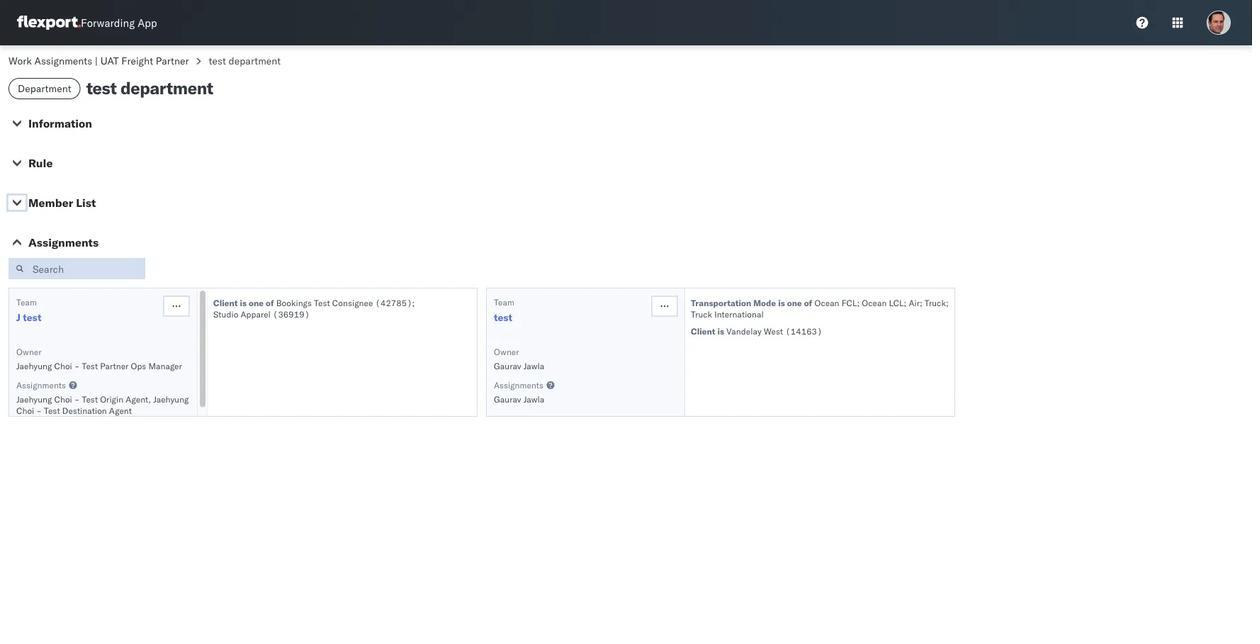 Task type: vqa. For each thing, say whether or not it's contained in the screenshot.
7
no



Task type: describe. For each thing, give the bounding box(es) containing it.
destination
[[62, 405, 107, 416]]

apparel
[[241, 309, 271, 319]]

test left destination
[[44, 405, 60, 416]]

agent
[[109, 405, 132, 416]]

fcl
[[842, 297, 857, 308]]

work assignments | uat freight partner link
[[9, 55, 189, 67]]

one inside client is one of bookings test consignee (42785) ; studio apparel (36919)
[[249, 297, 264, 308]]

client inside transportation mode is one of ocean fcl ; ocean lcl ; air ; truck ; truck international client is vandelay west (14163)
[[691, 326, 716, 336]]

forwarding app
[[81, 16, 157, 29]]

app
[[138, 16, 157, 29]]

work
[[9, 55, 32, 67]]

gaurav jawla
[[494, 394, 545, 404]]

team for test
[[494, 297, 515, 307]]

test inside client is one of bookings test consignee (42785) ; studio apparel (36919)
[[314, 297, 330, 308]]

4 ; from the left
[[920, 297, 923, 308]]

client inside client is one of bookings test consignee (42785) ; studio apparel (36919)
[[213, 297, 238, 308]]

mode
[[754, 297, 776, 308]]

2 jawla from the top
[[524, 394, 545, 404]]

1 horizontal spatial department
[[229, 55, 281, 67]]

2 vertical spatial choi
[[16, 405, 34, 416]]

uat
[[101, 55, 119, 67]]

test inside owner jaehyung choi - test partner ops manager
[[82, 361, 98, 371]]

assignments up destination
[[16, 380, 66, 390]]

; inside client is one of bookings test consignee (42785) ; studio apparel (36919)
[[412, 297, 415, 308]]

partner for test
[[100, 361, 129, 371]]

international
[[715, 309, 764, 319]]

2 ocean from the left
[[862, 297, 887, 308]]

transportation mode is one of ocean fcl ; ocean lcl ; air ; truck ; truck international client is vandelay west (14163)
[[691, 297, 949, 336]]

work assignments | uat freight partner
[[9, 55, 189, 67]]

assignments up search text box
[[28, 235, 99, 250]]

one inside transportation mode is one of ocean fcl ; ocean lcl ; air ; truck ; truck international client is vandelay west (14163)
[[787, 297, 802, 308]]

manager
[[149, 361, 182, 371]]

jawla inside owner gaurav jawla
[[524, 361, 545, 371]]

jaehyung inside owner jaehyung choi - test partner ops manager
[[16, 361, 52, 371]]

owner for test
[[494, 346, 519, 357]]

3 ; from the left
[[904, 297, 907, 308]]

test up destination
[[82, 394, 98, 404]]

jaehyung choi - test origin agent, jaehyung choi - test destination agent
[[16, 394, 189, 416]]

air
[[909, 297, 920, 308]]

2 horizontal spatial is
[[779, 297, 785, 308]]

rule
[[28, 156, 53, 170]]

j test link
[[16, 311, 41, 325]]

agent,
[[126, 394, 151, 404]]

vandelay
[[727, 326, 762, 336]]

test inside team test
[[494, 311, 513, 324]]

department
[[18, 82, 71, 95]]

|
[[95, 55, 98, 67]]

owner for j
[[16, 346, 42, 357]]

choi inside owner jaehyung choi - test partner ops manager
[[54, 361, 72, 371]]

origin
[[100, 394, 123, 404]]

test link
[[494, 311, 513, 325]]

1 horizontal spatial truck
[[925, 297, 946, 308]]

1 horizontal spatial is
[[718, 326, 725, 336]]

studio
[[213, 309, 238, 319]]



Task type: locate. For each thing, give the bounding box(es) containing it.
client
[[213, 297, 238, 308], [691, 326, 716, 336]]

1 vertical spatial -
[[74, 394, 80, 404]]

1 vertical spatial department
[[121, 77, 213, 99]]

2 gaurav from the top
[[494, 394, 521, 404]]

forwarding
[[81, 16, 135, 29]]

owner
[[16, 346, 42, 357], [494, 346, 519, 357]]

1 one from the left
[[249, 297, 264, 308]]

0 vertical spatial test department
[[209, 55, 281, 67]]

1 of from the left
[[266, 297, 274, 308]]

team test
[[494, 297, 515, 324]]

of inside client is one of bookings test consignee (42785) ; studio apparel (36919)
[[266, 297, 274, 308]]

member list
[[28, 196, 96, 210]]

test department
[[209, 55, 281, 67], [86, 77, 213, 99]]

(42785)
[[375, 297, 412, 308]]

owner down j test link
[[16, 346, 42, 357]]

1 team from the left
[[16, 297, 37, 307]]

team inside team j test
[[16, 297, 37, 307]]

jaehyung
[[16, 361, 52, 371], [16, 394, 52, 404], [153, 394, 189, 404]]

0 horizontal spatial is
[[240, 297, 247, 308]]

Search text field
[[9, 258, 145, 279]]

truck
[[925, 297, 946, 308], [691, 309, 713, 319]]

partner right 'freight'
[[156, 55, 189, 67]]

assignments
[[34, 55, 92, 67], [28, 235, 99, 250], [16, 380, 66, 390], [494, 380, 544, 390]]

2 vertical spatial -
[[36, 405, 42, 416]]

1 vertical spatial truck
[[691, 309, 713, 319]]

flexport. image
[[17, 16, 81, 30]]

0 vertical spatial partner
[[156, 55, 189, 67]]

assignments left the |
[[34, 55, 92, 67]]

1 vertical spatial jawla
[[524, 394, 545, 404]]

ocean
[[815, 297, 840, 308], [862, 297, 887, 308]]

1 vertical spatial partner
[[100, 361, 129, 371]]

forwarding app link
[[17, 16, 157, 30]]

1 horizontal spatial team
[[494, 297, 515, 307]]

is left vandelay
[[718, 326, 725, 336]]

of
[[266, 297, 274, 308], [804, 297, 813, 308]]

1 horizontal spatial of
[[804, 297, 813, 308]]

0 horizontal spatial team
[[16, 297, 37, 307]]

assignments up gaurav jawla
[[494, 380, 544, 390]]

1 ; from the left
[[412, 297, 415, 308]]

0 horizontal spatial ocean
[[815, 297, 840, 308]]

one right mode
[[787, 297, 802, 308]]

of inside transportation mode is one of ocean fcl ; ocean lcl ; air ; truck ; truck international client is vandelay west (14163)
[[804, 297, 813, 308]]

team up test 'link'
[[494, 297, 515, 307]]

jawla down owner gaurav jawla
[[524, 394, 545, 404]]

0 horizontal spatial department
[[121, 77, 213, 99]]

ocean left fcl
[[815, 297, 840, 308]]

0 vertical spatial department
[[229, 55, 281, 67]]

is right mode
[[779, 297, 785, 308]]

0 vertical spatial gaurav
[[494, 361, 521, 371]]

test
[[209, 55, 226, 67], [86, 77, 117, 99], [23, 311, 41, 324], [494, 311, 513, 324]]

freight
[[121, 55, 153, 67]]

partner inside owner jaehyung choi - test partner ops manager
[[100, 361, 129, 371]]

gaurav
[[494, 361, 521, 371], [494, 394, 521, 404]]

truck down transportation
[[691, 309, 713, 319]]

0 horizontal spatial partner
[[100, 361, 129, 371]]

0 vertical spatial client
[[213, 297, 238, 308]]

gaurav up gaurav jawla
[[494, 361, 521, 371]]

partner
[[156, 55, 189, 67], [100, 361, 129, 371]]

;
[[412, 297, 415, 308], [857, 297, 860, 308], [904, 297, 907, 308], [920, 297, 923, 308], [946, 297, 949, 308]]

0 horizontal spatial truck
[[691, 309, 713, 319]]

transportation
[[691, 297, 752, 308]]

2 owner from the left
[[494, 346, 519, 357]]

; right lcl
[[920, 297, 923, 308]]

1 vertical spatial choi
[[54, 394, 72, 404]]

owner inside owner gaurav jawla
[[494, 346, 519, 357]]

1 horizontal spatial partner
[[156, 55, 189, 67]]

2 ; from the left
[[857, 297, 860, 308]]

0 vertical spatial -
[[74, 361, 80, 371]]

5 ; from the left
[[946, 297, 949, 308]]

jawla
[[524, 361, 545, 371], [524, 394, 545, 404]]

is inside client is one of bookings test consignee (42785) ; studio apparel (36919)
[[240, 297, 247, 308]]

lcl
[[889, 297, 904, 308]]

member
[[28, 196, 73, 210]]

partner left 'ops'
[[100, 361, 129, 371]]

test inside team j test
[[23, 311, 41, 324]]

0 vertical spatial jawla
[[524, 361, 545, 371]]

1 horizontal spatial client
[[691, 326, 716, 336]]

2 of from the left
[[804, 297, 813, 308]]

0 vertical spatial choi
[[54, 361, 72, 371]]

is
[[240, 297, 247, 308], [779, 297, 785, 308], [718, 326, 725, 336]]

owner gaurav jawla
[[494, 346, 545, 371]]

1 jawla from the top
[[524, 361, 545, 371]]

1 owner from the left
[[16, 346, 42, 357]]

; left lcl
[[857, 297, 860, 308]]

client up studio
[[213, 297, 238, 308]]

owner inside owner jaehyung choi - test partner ops manager
[[16, 346, 42, 357]]

1 horizontal spatial owner
[[494, 346, 519, 357]]

owner down test 'link'
[[494, 346, 519, 357]]

1 ocean from the left
[[815, 297, 840, 308]]

1 gaurav from the top
[[494, 361, 521, 371]]

of up (14163)
[[804, 297, 813, 308]]

-
[[74, 361, 80, 371], [74, 394, 80, 404], [36, 405, 42, 416]]

information
[[28, 116, 92, 130]]

test right bookings
[[314, 297, 330, 308]]

owner jaehyung choi - test partner ops manager
[[16, 346, 182, 371]]

0 horizontal spatial client
[[213, 297, 238, 308]]

team up j test link
[[16, 297, 37, 307]]

partner for freight
[[156, 55, 189, 67]]

team for j
[[16, 297, 37, 307]]

1 vertical spatial gaurav
[[494, 394, 521, 404]]

of up apparel
[[266, 297, 274, 308]]

; left air
[[904, 297, 907, 308]]

0 horizontal spatial owner
[[16, 346, 42, 357]]

- inside owner jaehyung choi - test partner ops manager
[[74, 361, 80, 371]]

; right air
[[946, 297, 949, 308]]

; right consignee
[[412, 297, 415, 308]]

bookings
[[276, 297, 312, 308]]

1 horizontal spatial ocean
[[862, 297, 887, 308]]

ocean left lcl
[[862, 297, 887, 308]]

consignee
[[332, 297, 373, 308]]

2 one from the left
[[787, 297, 802, 308]]

one up apparel
[[249, 297, 264, 308]]

gaurav down owner gaurav jawla
[[494, 394, 521, 404]]

choi
[[54, 361, 72, 371], [54, 394, 72, 404], [16, 405, 34, 416]]

0 horizontal spatial of
[[266, 297, 274, 308]]

1 vertical spatial test department
[[86, 77, 213, 99]]

1 horizontal spatial one
[[787, 297, 802, 308]]

2 team from the left
[[494, 297, 515, 307]]

west
[[764, 326, 784, 336]]

j
[[16, 311, 20, 324]]

1 vertical spatial client
[[691, 326, 716, 336]]

ops
[[131, 361, 146, 371]]

0 vertical spatial truck
[[925, 297, 946, 308]]

is up apparel
[[240, 297, 247, 308]]

(14163)
[[786, 326, 823, 336]]

truck right air
[[925, 297, 946, 308]]

jawla up gaurav jawla
[[524, 361, 545, 371]]

gaurav inside owner gaurav jawla
[[494, 361, 521, 371]]

0 horizontal spatial one
[[249, 297, 264, 308]]

one
[[249, 297, 264, 308], [787, 297, 802, 308]]

team
[[16, 297, 37, 307], [494, 297, 515, 307]]

client down transportation
[[691, 326, 716, 336]]

test up jaehyung choi - test origin agent, jaehyung choi - test destination agent
[[82, 361, 98, 371]]

(36919)
[[273, 309, 310, 319]]

list
[[76, 196, 96, 210]]

test
[[314, 297, 330, 308], [82, 361, 98, 371], [82, 394, 98, 404], [44, 405, 60, 416]]

client is one of bookings test consignee (42785) ; studio apparel (36919)
[[213, 297, 415, 319]]

team j test
[[16, 297, 41, 324]]

department
[[229, 55, 281, 67], [121, 77, 213, 99]]



